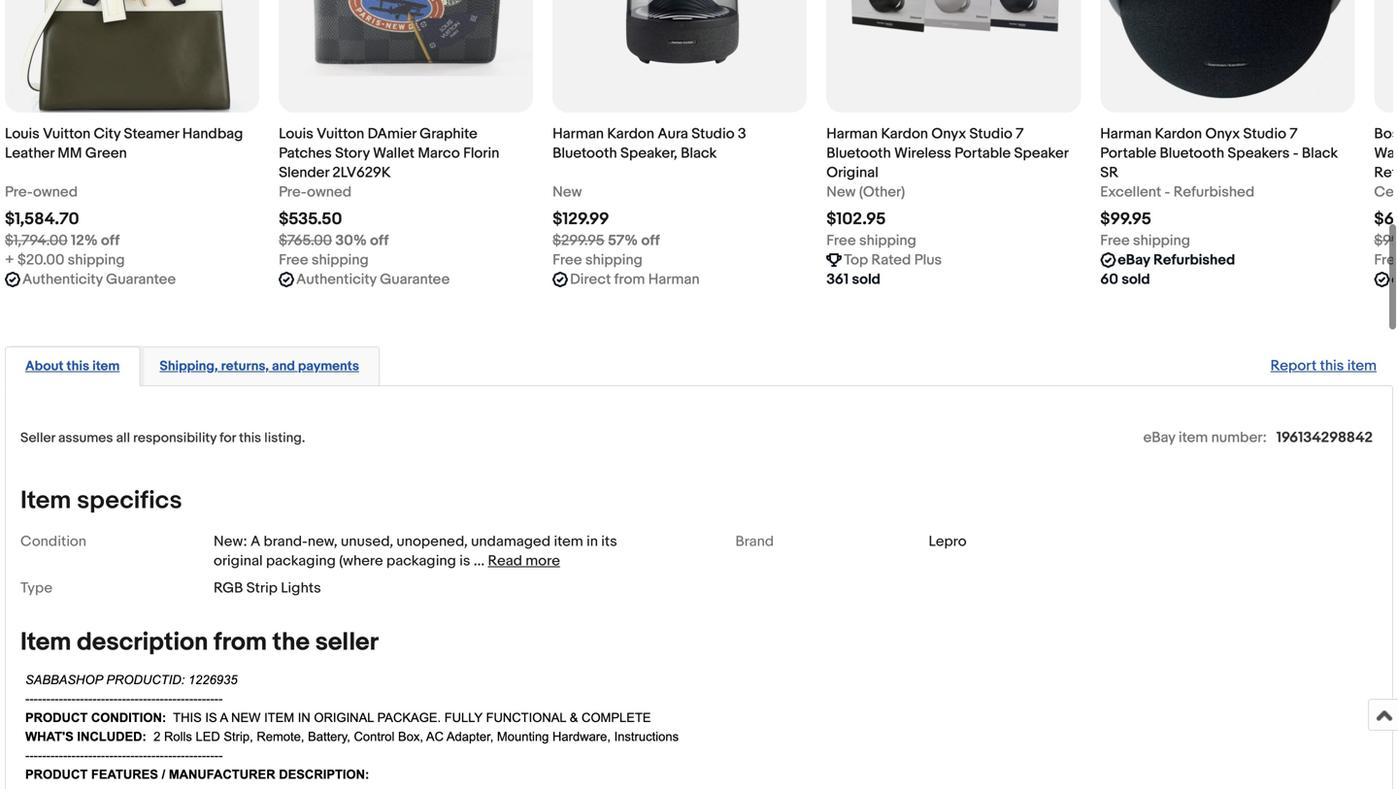 Task type: describe. For each thing, give the bounding box(es) containing it.
+
[[5, 252, 14, 269]]

excellent
[[1100, 184, 1162, 201]]

3
[[738, 125, 746, 143]]

free shipping text field up direct
[[553, 251, 643, 270]]

direct
[[570, 271, 611, 288]]

is
[[460, 552, 470, 570]]

off inside "pre-owned $1,584.70 $1,794.00 12% off + $20.00 shipping"
[[101, 232, 120, 250]]

speaker
[[1014, 145, 1068, 162]]

onyx for -
[[1206, 125, 1240, 143]]

item for item specifics
[[20, 486, 71, 516]]

Direct from Harman text field
[[570, 270, 700, 289]]

item inside report this item link
[[1348, 357, 1377, 375]]

Pre-owned text field
[[5, 183, 78, 202]]

new inside new $129.99 $299.95 57% off free shipping
[[553, 184, 582, 201]]

30%
[[335, 232, 367, 250]]

report
[[1271, 357, 1317, 375]]

returns,
[[221, 358, 269, 375]]

a
[[250, 533, 260, 550]]

previous price $99.00 30% off text field
[[1374, 231, 1398, 251]]

this for report
[[1320, 357, 1344, 375]]

item inside new: a brand-new, unused, unopened, undamaged item in its original packaging (where packaging is ...
[[554, 533, 583, 550]]

57%
[[608, 232, 638, 250]]

rated
[[872, 252, 911, 269]]

florin
[[463, 145, 499, 162]]

free down the previous price $99.00 30% off text box
[[1374, 252, 1398, 269]]

authenticity for $1,584.70
[[22, 271, 103, 288]]

shipping inside "pre-owned $1,584.70 $1,794.00 12% off + $20.00 shipping"
[[68, 252, 125, 269]]

original
[[827, 164, 879, 182]]

$1,584.70
[[5, 209, 79, 230]]

off inside "louis vuitton damier graphite patches story wallet marco florin slender 2lv629k pre-owned $535.50 $765.00 30% off free shipping"
[[370, 232, 389, 250]]

more
[[526, 552, 560, 570]]

item left number:
[[1179, 429, 1208, 447]]

ebay refurbished
[[1118, 252, 1235, 269]]

new: a brand-new, unused, unopened, undamaged item in its original packaging (where packaging is ...
[[214, 533, 617, 570]]

new inside harman kardon onyx studio 7 bluetooth wireless portable speaker original new (other) $102.95 free shipping
[[827, 184, 856, 201]]

aura
[[658, 125, 688, 143]]

7 for -
[[1290, 125, 1298, 143]]

$765.00
[[279, 232, 332, 250]]

off inside new $129.99 $299.95 57% off free shipping
[[641, 232, 660, 250]]

free shipping text field down $765.00
[[279, 251, 369, 270]]

60
[[1100, 271, 1119, 288]]

louis vuitton damier graphite patches story wallet marco florin slender 2lv629k pre-owned $535.50 $765.00 30% off free shipping
[[279, 125, 499, 269]]

steamer
[[124, 125, 179, 143]]

7 for $102.95
[[1016, 125, 1024, 143]]

for
[[220, 430, 236, 447]]

damier
[[368, 125, 416, 143]]

green
[[85, 145, 127, 162]]

top
[[844, 252, 868, 269]]

item inside about this item button
[[92, 358, 120, 375]]

60 sold text field
[[1100, 270, 1150, 289]]

type
[[20, 580, 53, 597]]

rgb strip lights
[[214, 580, 321, 597]]

$69 text field
[[1374, 209, 1398, 230]]

cer
[[1374, 184, 1398, 201]]

louis for louis vuitton damier graphite patches story wallet marco florin slender 2lv629k pre-owned $535.50 $765.00 30% off free shipping
[[279, 125, 313, 143]]

Authenticity Guarantee text field
[[296, 270, 450, 289]]

the
[[272, 628, 310, 658]]

patches
[[279, 145, 332, 162]]

marco
[[418, 145, 460, 162]]

$535.50
[[279, 209, 342, 230]]

new:
[[214, 533, 247, 550]]

shipping, returns, and payments
[[160, 358, 359, 375]]

Excellent - Refurbished text field
[[1100, 183, 1255, 202]]

refurbished inside 'text box'
[[1154, 252, 1235, 269]]

kardon for $99.95
[[1155, 125, 1202, 143]]

harman kardon aura studio 3 bluetooth speaker, black
[[553, 125, 746, 162]]

authenticity guarantee for $1,584.70
[[22, 271, 176, 288]]

number:
[[1211, 429, 1267, 447]]

specifics
[[77, 486, 182, 516]]

studio inside the harman kardon aura studio 3 bluetooth speaker, black
[[692, 125, 735, 143]]

free inside "louis vuitton damier graphite patches story wallet marco florin slender 2lv629k pre-owned $535.50 $765.00 30% off free shipping"
[[279, 252, 308, 269]]

its
[[601, 533, 617, 550]]

$129.99
[[553, 209, 609, 230]]

$1,584.70 text field
[[5, 209, 79, 230]]

$99.95 text field
[[1100, 209, 1152, 230]]

condition
[[20, 533, 86, 550]]

guarantee for $535.50
[[380, 271, 450, 288]]

speakers
[[1228, 145, 1290, 162]]

black inside the harman kardon aura studio 3 bluetooth speaker, black
[[681, 145, 717, 162]]

free inside harman kardon onyx studio 7 bluetooth wireless portable speaker original new (other) $102.95 free shipping
[[827, 232, 856, 250]]

authenticity guarantee for $535.50
[[296, 271, 450, 288]]

louis vuitton city steamer handbag leather mm green
[[5, 125, 243, 162]]

from inside direct from harman text field
[[614, 271, 645, 288]]

harman kardon onyx studio 7 bluetooth wireless portable speaker original new (other) $102.95 free shipping
[[827, 125, 1068, 250]]

$69
[[1374, 209, 1398, 230]]

responsibility
[[133, 430, 217, 447]]

report this item link
[[1261, 348, 1387, 385]]

sr
[[1100, 164, 1119, 182]]

12%
[[71, 232, 98, 250]]

361 sold
[[827, 271, 881, 288]]

0 vertical spatial -
[[1293, 145, 1299, 162]]

1 horizontal spatial this
[[239, 430, 261, 447]]

vuitton for louis vuitton damier graphite patches story wallet marco florin slender 2lv629k pre-owned $535.50 $765.00 30% off free shipping
[[317, 125, 364, 143]]

sold for shipping
[[852, 271, 881, 288]]

free shipping text field up top
[[827, 231, 917, 251]]

harman for harman kardon onyx studio 7 bluetooth wireless portable speaker original new (other) $102.95 free shipping
[[827, 125, 878, 143]]

wireless
[[894, 145, 952, 162]]

shipping inside harman kardon onyx studio 7 bluetooth wireless portable speaker original new (other) $102.95 free shipping
[[859, 232, 917, 250]]

brand
[[736, 533, 774, 550]]

$129.99 text field
[[553, 209, 609, 230]]

shipping inside harman kardon onyx studio 7 portable bluetooth speakers - black sr excellent - refurbished $99.95 free shipping
[[1133, 232, 1190, 250]]

196134298842
[[1277, 429, 1373, 447]]

free inside harman kardon onyx studio 7 portable bluetooth speakers - black sr excellent - refurbished $99.95 free shipping
[[1100, 232, 1130, 250]]

brand-
[[264, 533, 308, 550]]

2lv629k
[[332, 164, 391, 182]]

(where
[[339, 552, 383, 570]]

about this item button
[[25, 357, 120, 376]]

60 sold
[[1100, 271, 1150, 288]]

shipping, returns, and payments button
[[160, 357, 359, 376]]

$99.
[[1374, 232, 1398, 250]]

$20.00
[[17, 252, 64, 269]]

Free text field
[[1374, 251, 1398, 270]]

New (Other) text field
[[827, 183, 905, 202]]

payments
[[298, 358, 359, 375]]

Cer text field
[[1374, 183, 1398, 202]]

read more button
[[488, 552, 560, 570]]

0 horizontal spatial from
[[214, 628, 267, 658]]

lights
[[281, 580, 321, 597]]

in
[[587, 533, 598, 550]]

ebay for ebay refurbished
[[1118, 252, 1150, 269]]

city
[[94, 125, 121, 143]]

story
[[335, 145, 370, 162]]

$99.95
[[1100, 209, 1152, 230]]

ebay for ebay item number: 196134298842
[[1143, 429, 1176, 447]]

original
[[214, 552, 263, 570]]

assumes
[[58, 430, 113, 447]]

pre-owned $1,584.70 $1,794.00 12% off + $20.00 shipping
[[5, 184, 125, 269]]



Task type: locate. For each thing, give the bounding box(es) containing it.
2 pre- from the left
[[279, 184, 307, 201]]

0 horizontal spatial sold
[[852, 271, 881, 288]]

0 horizontal spatial -
[[1165, 184, 1170, 201]]

from
[[614, 271, 645, 288], [214, 628, 267, 658]]

bluetooth for harman kardon onyx studio 7 bluetooth wireless portable speaker original new (other) $102.95 free shipping
[[827, 145, 891, 162]]

leather
[[5, 145, 54, 162]]

1 onyx from the left
[[932, 125, 966, 143]]

studio inside harman kardon onyx studio 7 portable bluetooth speakers - black sr excellent - refurbished $99.95 free shipping
[[1243, 125, 1287, 143]]

1 7 from the left
[[1016, 125, 1024, 143]]

1 packaging from the left
[[266, 552, 336, 570]]

authenticity inside authenticity guarantee text field
[[296, 271, 377, 288]]

free down $99.95 text box
[[1100, 232, 1130, 250]]

packaging down unopened,
[[386, 552, 456, 570]]

portable left the speaker
[[955, 145, 1011, 162]]

off
[[101, 232, 120, 250], [370, 232, 389, 250], [641, 232, 660, 250]]

1 louis from the left
[[5, 125, 40, 143]]

item up condition
[[20, 486, 71, 516]]

7 up the speaker
[[1016, 125, 1024, 143]]

1 new from the left
[[553, 184, 582, 201]]

- right speakers
[[1293, 145, 1299, 162]]

black
[[681, 145, 717, 162], [1302, 145, 1338, 162]]

report this item
[[1271, 357, 1377, 375]]

1 horizontal spatial authenticity guarantee
[[296, 271, 450, 288]]

Authenticity Guarantee text field
[[22, 270, 176, 289]]

black right speakers
[[1302, 145, 1338, 162]]

0 horizontal spatial authenticity guarantee
[[22, 271, 176, 288]]

vuitton
[[43, 125, 90, 143], [317, 125, 364, 143]]

item for item description from the seller
[[20, 628, 71, 658]]

item left in
[[554, 533, 583, 550]]

bos cer $69 $99. free
[[1374, 125, 1398, 269]]

kardon up the "wireless" at the top of page
[[881, 125, 928, 143]]

$102.95 text field
[[827, 209, 886, 230]]

new $129.99 $299.95 57% off free shipping
[[553, 184, 660, 269]]

kardon up excellent - refurbished text box at the top of the page
[[1155, 125, 1202, 143]]

1 black from the left
[[681, 145, 717, 162]]

1 portable from the left
[[955, 145, 1011, 162]]

1 item from the top
[[20, 486, 71, 516]]

(other)
[[859, 184, 905, 201]]

1 horizontal spatial packaging
[[386, 552, 456, 570]]

2 authenticity guarantee from the left
[[296, 271, 450, 288]]

Pre-owned text field
[[279, 183, 352, 202]]

kardon
[[607, 125, 654, 143], [881, 125, 928, 143], [1155, 125, 1202, 143]]

previous price $299.95 57% off text field
[[553, 231, 660, 251]]

shipping inside new $129.99 $299.95 57% off free shipping
[[585, 252, 643, 269]]

0 horizontal spatial vuitton
[[43, 125, 90, 143]]

louis for louis vuitton city steamer handbag leather mm green
[[5, 125, 40, 143]]

pre- inside "louis vuitton damier graphite patches story wallet marco florin slender 2lv629k pre-owned $535.50 $765.00 30% off free shipping"
[[279, 184, 307, 201]]

1 off from the left
[[101, 232, 120, 250]]

harman inside text field
[[648, 271, 700, 288]]

seller
[[315, 628, 379, 658]]

kardon inside harman kardon onyx studio 7 bluetooth wireless portable speaker original new (other) $102.95 free shipping
[[881, 125, 928, 143]]

shipping down previous price $299.95 57% off text box
[[585, 252, 643, 269]]

description
[[77, 628, 208, 658]]

1 horizontal spatial 7
[[1290, 125, 1298, 143]]

from left the the
[[214, 628, 267, 658]]

1 vertical spatial refurbished
[[1154, 252, 1235, 269]]

off right 57%
[[641, 232, 660, 250]]

black inside harman kardon onyx studio 7 portable bluetooth speakers - black sr excellent - refurbished $99.95 free shipping
[[1302, 145, 1338, 162]]

free down $765.00
[[279, 252, 308, 269]]

vuitton up mm
[[43, 125, 90, 143]]

pre- inside "pre-owned $1,584.70 $1,794.00 12% off + $20.00 shipping"
[[5, 184, 33, 201]]

sold inside 60 sold text box
[[1122, 271, 1150, 288]]

free inside new $129.99 $299.95 57% off free shipping
[[553, 252, 582, 269]]

shipping up rated at the right of page
[[859, 232, 917, 250]]

2 louis from the left
[[279, 125, 313, 143]]

0 horizontal spatial packaging
[[266, 552, 336, 570]]

2 horizontal spatial kardon
[[1155, 125, 1202, 143]]

1 horizontal spatial -
[[1293, 145, 1299, 162]]

pre-
[[5, 184, 33, 201], [279, 184, 307, 201]]

1 authenticity from the left
[[22, 271, 103, 288]]

shipping up authenticity guarantee text box
[[68, 252, 125, 269]]

1 horizontal spatial from
[[614, 271, 645, 288]]

0 horizontal spatial guarantee
[[106, 271, 176, 288]]

1 vertical spatial ebay
[[1143, 429, 1176, 447]]

packaging down brand-
[[266, 552, 336, 570]]

sold inside 361 sold 'text box'
[[852, 271, 881, 288]]

free shipping text field down $99.95
[[1100, 231, 1190, 251]]

ebay item number: 196134298842
[[1143, 429, 1373, 447]]

ebay left number:
[[1143, 429, 1176, 447]]

7
[[1016, 125, 1024, 143], [1290, 125, 1298, 143]]

1 horizontal spatial sold
[[1122, 271, 1150, 288]]

2 black from the left
[[1302, 145, 1338, 162]]

1 horizontal spatial off
[[370, 232, 389, 250]]

seller
[[20, 430, 55, 447]]

harman for harman kardon aura studio 3 bluetooth speaker, black
[[553, 125, 604, 143]]

this for about
[[66, 358, 89, 375]]

free
[[827, 232, 856, 250], [1100, 232, 1130, 250], [279, 252, 308, 269], [553, 252, 582, 269], [1374, 252, 1398, 269]]

new down original at the top of page
[[827, 184, 856, 201]]

0 horizontal spatial bluetooth
[[553, 145, 617, 162]]

1 studio from the left
[[692, 125, 735, 143]]

onyx inside harman kardon onyx studio 7 portable bluetooth speakers - black sr excellent - refurbished $99.95 free shipping
[[1206, 125, 1240, 143]]

guarantee
[[106, 271, 176, 288], [380, 271, 450, 288]]

3 studio from the left
[[1243, 125, 1287, 143]]

$535.50 text field
[[279, 209, 342, 230]]

361
[[827, 271, 849, 288]]

1 vertical spatial from
[[214, 628, 267, 658]]

louis inside louis vuitton city steamer handbag leather mm green
[[5, 125, 40, 143]]

studio for $99.95
[[1243, 125, 1287, 143]]

guarantee for $1,584.70
[[106, 271, 176, 288]]

1 vertical spatial -
[[1165, 184, 1170, 201]]

1 sold from the left
[[852, 271, 881, 288]]

rgb
[[214, 580, 243, 597]]

all
[[116, 430, 130, 447]]

kardon for $102.95
[[881, 125, 928, 143]]

item specifics
[[20, 486, 182, 516]]

packaging
[[266, 552, 336, 570], [386, 552, 456, 570]]

0 horizontal spatial kardon
[[607, 125, 654, 143]]

direct from harman
[[570, 271, 700, 288]]

1 owned from the left
[[33, 184, 78, 201]]

2 7 from the left
[[1290, 125, 1298, 143]]

1 horizontal spatial black
[[1302, 145, 1338, 162]]

authenticity down "+ $20.00 shipping" text field
[[22, 271, 103, 288]]

off right 30%
[[370, 232, 389, 250]]

authenticity
[[22, 271, 103, 288], [296, 271, 377, 288]]

top rated plus
[[844, 252, 942, 269]]

item down type
[[20, 628, 71, 658]]

louis inside "louis vuitton damier graphite patches story wallet marco florin slender 2lv629k pre-owned $535.50 $765.00 30% off free shipping"
[[279, 125, 313, 143]]

pre- down the "slender"
[[279, 184, 307, 201]]

2 packaging from the left
[[386, 552, 456, 570]]

seller assumes all responsibility for this listing.
[[20, 430, 305, 447]]

1 horizontal spatial portable
[[1100, 145, 1157, 162]]

0 horizontal spatial owned
[[33, 184, 78, 201]]

1 guarantee from the left
[[106, 271, 176, 288]]

guarantee inside text field
[[380, 271, 450, 288]]

pre- up $1,584.70
[[5, 184, 33, 201]]

owned inside "pre-owned $1,584.70 $1,794.00 12% off + $20.00 shipping"
[[33, 184, 78, 201]]

1 horizontal spatial new
[[827, 184, 856, 201]]

item right about
[[92, 358, 120, 375]]

shipping,
[[160, 358, 218, 375]]

New text field
[[553, 183, 582, 202]]

bluetooth up excellent - refurbished text box at the top of the page
[[1160, 145, 1225, 162]]

unused,
[[341, 533, 393, 550]]

refurbished down speakers
[[1174, 184, 1255, 201]]

owned down the "slender"
[[307, 184, 352, 201]]

0 horizontal spatial studio
[[692, 125, 735, 143]]

louis up leather
[[5, 125, 40, 143]]

bluetooth up original at the top of page
[[827, 145, 891, 162]]

tab list
[[5, 343, 1393, 386]]

3 kardon from the left
[[1155, 125, 1202, 143]]

1 vertical spatial item
[[20, 628, 71, 658]]

0 horizontal spatial black
[[681, 145, 717, 162]]

guarantee inside text box
[[106, 271, 176, 288]]

bluetooth inside harman kardon onyx studio 7 portable bluetooth speakers - black sr excellent - refurbished $99.95 free shipping
[[1160, 145, 1225, 162]]

361 sold text field
[[827, 270, 881, 289]]

0 horizontal spatial louis
[[5, 125, 40, 143]]

harman for harman kardon onyx studio 7 portable bluetooth speakers - black sr excellent - refurbished $99.95 free shipping
[[1100, 125, 1152, 143]]

+ $20.00 shipping text field
[[5, 251, 125, 270]]

kardon inside the harman kardon aura studio 3 bluetooth speaker, black
[[607, 125, 654, 143]]

this right the for
[[239, 430, 261, 447]]

bluetooth for harman kardon aura studio 3 bluetooth speaker, black
[[553, 145, 617, 162]]

studio
[[692, 125, 735, 143], [970, 125, 1013, 143], [1243, 125, 1287, 143]]

this
[[1320, 357, 1344, 375], [66, 358, 89, 375], [239, 430, 261, 447]]

0 horizontal spatial authenticity
[[22, 271, 103, 288]]

louis up patches
[[279, 125, 313, 143]]

0 vertical spatial ebay
[[1118, 252, 1150, 269]]

$299.95
[[553, 232, 605, 250]]

onyx up speakers
[[1206, 125, 1240, 143]]

vuitton inside louis vuitton city steamer handbag leather mm green
[[43, 125, 90, 143]]

and
[[272, 358, 295, 375]]

portable inside harman kardon onyx studio 7 portable bluetooth speakers - black sr excellent - refurbished $99.95 free shipping
[[1100, 145, 1157, 162]]

1 kardon from the left
[[607, 125, 654, 143]]

shipping up ebay refurbished 'text box'
[[1133, 232, 1190, 250]]

1 horizontal spatial guarantee
[[380, 271, 450, 288]]

harman up the sr
[[1100, 125, 1152, 143]]

studio for $102.95
[[970, 125, 1013, 143]]

ebay inside ebay refurbished 'text box'
[[1118, 252, 1150, 269]]

item
[[20, 486, 71, 516], [20, 628, 71, 658]]

1 horizontal spatial owned
[[307, 184, 352, 201]]

onyx
[[932, 125, 966, 143], [1206, 125, 1240, 143]]

this inside button
[[66, 358, 89, 375]]

7 inside harman kardon onyx studio 7 portable bluetooth speakers - black sr excellent - refurbished $99.95 free shipping
[[1290, 125, 1298, 143]]

0 horizontal spatial onyx
[[932, 125, 966, 143]]

tab list containing about this item
[[5, 343, 1393, 386]]

strip
[[246, 580, 278, 597]]

2 horizontal spatial off
[[641, 232, 660, 250]]

black down aura
[[681, 145, 717, 162]]

slender
[[279, 164, 329, 182]]

speaker,
[[621, 145, 678, 162]]

undamaged
[[471, 533, 551, 550]]

studio inside harman kardon onyx studio 7 bluetooth wireless portable speaker original new (other) $102.95 free shipping
[[970, 125, 1013, 143]]

vuitton up "story"
[[317, 125, 364, 143]]

read more
[[488, 552, 560, 570]]

shipping down previous price $765.00 30% off text box
[[312, 252, 369, 269]]

0 horizontal spatial 7
[[1016, 125, 1024, 143]]

3 off from the left
[[641, 232, 660, 250]]

2 vuitton from the left
[[317, 125, 364, 143]]

1 horizontal spatial studio
[[970, 125, 1013, 143]]

off right the 12%
[[101, 232, 120, 250]]

sold for $99.95
[[1122, 271, 1150, 288]]

previous price $1,794.00 12% off text field
[[5, 231, 120, 251]]

1 vuitton from the left
[[43, 125, 90, 143]]

wallet
[[373, 145, 415, 162]]

onyx up the "wireless" at the top of page
[[932, 125, 966, 143]]

item right report on the right of the page
[[1348, 357, 1377, 375]]

0 vertical spatial refurbished
[[1174, 184, 1255, 201]]

1 pre- from the left
[[5, 184, 33, 201]]

2 horizontal spatial this
[[1320, 357, 1344, 375]]

2 horizontal spatial bluetooth
[[1160, 145, 1225, 162]]

1 horizontal spatial onyx
[[1206, 125, 1240, 143]]

0 vertical spatial from
[[614, 271, 645, 288]]

2 owned from the left
[[307, 184, 352, 201]]

2 portable from the left
[[1100, 145, 1157, 162]]

2 horizontal spatial studio
[[1243, 125, 1287, 143]]

kardon up speaker,
[[607, 125, 654, 143]]

portable up the sr
[[1100, 145, 1157, 162]]

free down $299.95
[[553, 252, 582, 269]]

item description from the seller
[[20, 628, 379, 658]]

harman kardon onyx studio 7 portable bluetooth speakers - black sr excellent - refurbished $99.95 free shipping
[[1100, 125, 1338, 250]]

louis
[[5, 125, 40, 143], [279, 125, 313, 143]]

0 horizontal spatial portable
[[955, 145, 1011, 162]]

2 off from the left
[[370, 232, 389, 250]]

7 up speakers
[[1290, 125, 1298, 143]]

shipping inside "louis vuitton damier graphite patches story wallet marco florin slender 2lv629k pre-owned $535.50 $765.00 30% off free shipping"
[[312, 252, 369, 269]]

1 horizontal spatial kardon
[[881, 125, 928, 143]]

harman
[[553, 125, 604, 143], [827, 125, 878, 143], [1100, 125, 1152, 143], [648, 271, 700, 288]]

2 studio from the left
[[970, 125, 1013, 143]]

owned
[[33, 184, 78, 201], [307, 184, 352, 201]]

harman inside harman kardon onyx studio 7 bluetooth wireless portable speaker original new (other) $102.95 free shipping
[[827, 125, 878, 143]]

authenticity guarantee down "+ $20.00 shipping" text field
[[22, 271, 176, 288]]

onyx for $102.95
[[932, 125, 966, 143]]

about this item
[[25, 358, 120, 375]]

harman inside the harman kardon aura studio 3 bluetooth speaker, black
[[553, 125, 604, 143]]

1 horizontal spatial pre-
[[279, 184, 307, 201]]

2 sold from the left
[[1122, 271, 1150, 288]]

harman down previous price $299.95 57% off text box
[[648, 271, 700, 288]]

from right direct
[[614, 271, 645, 288]]

Free shipping text field
[[827, 231, 917, 251], [1100, 231, 1190, 251], [279, 251, 369, 270], [553, 251, 643, 270]]

0 horizontal spatial off
[[101, 232, 120, 250]]

portable
[[955, 145, 1011, 162], [1100, 145, 1157, 162]]

guarantee down "louis vuitton damier graphite patches story wallet marco florin slender 2lv629k pre-owned $535.50 $765.00 30% off free shipping"
[[380, 271, 450, 288]]

bluetooth inside the harman kardon aura studio 3 bluetooth speaker, black
[[553, 145, 617, 162]]

1 horizontal spatial bluetooth
[[827, 145, 891, 162]]

2 item from the top
[[20, 628, 71, 658]]

authenticity guarantee down 30%
[[296, 271, 450, 288]]

sold down top
[[852, 271, 881, 288]]

authenticity inside authenticity guarantee text box
[[22, 271, 103, 288]]

eBay Refurbished text field
[[1118, 251, 1235, 270]]

bluetooth inside harman kardon onyx studio 7 bluetooth wireless portable speaker original new (other) $102.95 free shipping
[[827, 145, 891, 162]]

0 horizontal spatial new
[[553, 184, 582, 201]]

owned inside "louis vuitton damier graphite patches story wallet marco florin slender 2lv629k pre-owned $535.50 $765.00 30% off free shipping"
[[307, 184, 352, 201]]

read
[[488, 552, 522, 570]]

0 vertical spatial item
[[20, 486, 71, 516]]

authenticity down previous price $765.00 30% off text box
[[296, 271, 377, 288]]

bos
[[1374, 125, 1398, 143]]

2 new from the left
[[827, 184, 856, 201]]

...
[[474, 552, 485, 570]]

ebay up 60 sold text box
[[1118, 252, 1150, 269]]

7 inside harman kardon onyx studio 7 bluetooth wireless portable speaker original new (other) $102.95 free shipping
[[1016, 125, 1024, 143]]

Top Rated Plus text field
[[844, 251, 942, 270]]

sold right 60
[[1122, 271, 1150, 288]]

3 bluetooth from the left
[[1160, 145, 1225, 162]]

bluetooth
[[553, 145, 617, 162], [827, 145, 891, 162], [1160, 145, 1225, 162]]

harman up the new text box
[[553, 125, 604, 143]]

unopened,
[[397, 533, 468, 550]]

kardon inside harman kardon onyx studio 7 portable bluetooth speakers - black sr excellent - refurbished $99.95 free shipping
[[1155, 125, 1202, 143]]

vuitton for louis vuitton city steamer handbag leather mm green
[[43, 125, 90, 143]]

1 horizontal spatial vuitton
[[317, 125, 364, 143]]

$1,794.00
[[5, 232, 68, 250]]

onyx inside harman kardon onyx studio 7 bluetooth wireless portable speaker original new (other) $102.95 free shipping
[[932, 125, 966, 143]]

vuitton inside "louis vuitton damier graphite patches story wallet marco florin slender 2lv629k pre-owned $535.50 $765.00 30% off free shipping"
[[317, 125, 364, 143]]

this right report on the right of the page
[[1320, 357, 1344, 375]]

$102.95
[[827, 209, 886, 230]]

free up top
[[827, 232, 856, 250]]

1 horizontal spatial authenticity
[[296, 271, 377, 288]]

refurbished down excellent - refurbished text box at the top of the page
[[1154, 252, 1235, 269]]

2 kardon from the left
[[881, 125, 928, 143]]

owned up $1,584.70
[[33, 184, 78, 201]]

bluetooth up the new text box
[[553, 145, 617, 162]]

lepro
[[929, 533, 967, 550]]

new up "$129.99"
[[553, 184, 582, 201]]

2 bluetooth from the left
[[827, 145, 891, 162]]

guarantee down "+ $20.00 shipping" text field
[[106, 271, 176, 288]]

item
[[1348, 357, 1377, 375], [92, 358, 120, 375], [1179, 429, 1208, 447], [554, 533, 583, 550]]

plus
[[914, 252, 942, 269]]

this right about
[[66, 358, 89, 375]]

1 horizontal spatial louis
[[279, 125, 313, 143]]

harman inside harman kardon onyx studio 7 portable bluetooth speakers - black sr excellent - refurbished $99.95 free shipping
[[1100, 125, 1152, 143]]

harman up original at the top of page
[[827, 125, 878, 143]]

1 authenticity guarantee from the left
[[22, 271, 176, 288]]

0 horizontal spatial pre-
[[5, 184, 33, 201]]

2 guarantee from the left
[[380, 271, 450, 288]]

authenticity for $535.50
[[296, 271, 377, 288]]

- right excellent on the top
[[1165, 184, 1170, 201]]

refurbished inside harman kardon onyx studio 7 portable bluetooth speakers - black sr excellent - refurbished $99.95 free shipping
[[1174, 184, 1255, 201]]

0 horizontal spatial this
[[66, 358, 89, 375]]

portable inside harman kardon onyx studio 7 bluetooth wireless portable speaker original new (other) $102.95 free shipping
[[955, 145, 1011, 162]]

previous price $765.00 30% off text field
[[279, 231, 389, 251]]

handbag
[[182, 125, 243, 143]]

1 bluetooth from the left
[[553, 145, 617, 162]]

2 onyx from the left
[[1206, 125, 1240, 143]]

about
[[25, 358, 63, 375]]

2 authenticity from the left
[[296, 271, 377, 288]]

mm
[[58, 145, 82, 162]]



Task type: vqa. For each thing, say whether or not it's contained in the screenshot.
The Authenticity Guarantee text field to the right
yes



